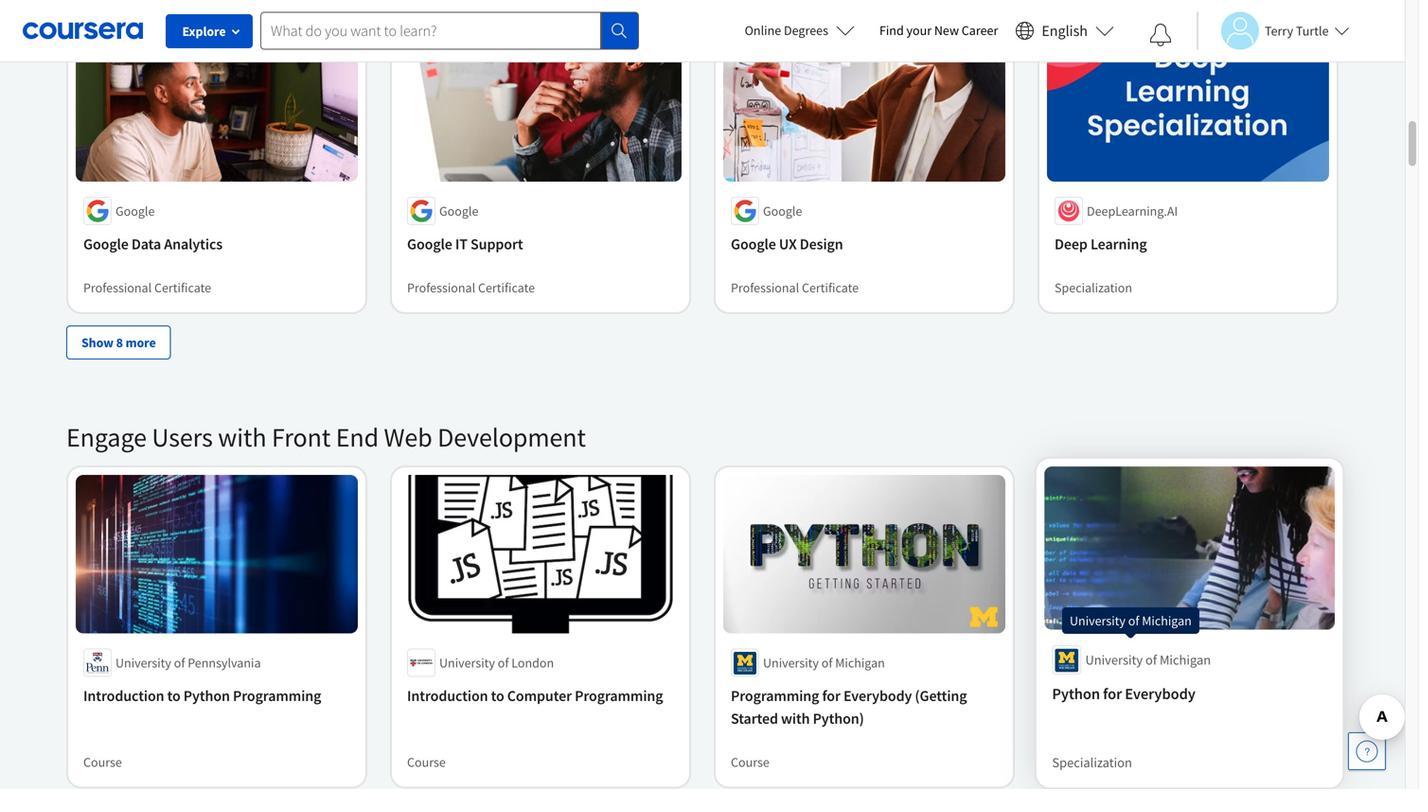 Task type: vqa. For each thing, say whether or not it's contained in the screenshot.


Task type: locate. For each thing, give the bounding box(es) containing it.
1 horizontal spatial programming
[[575, 687, 663, 706]]

google data analytics link
[[83, 233, 350, 256]]

introduction down university of london
[[407, 687, 488, 706]]

1 horizontal spatial introduction
[[407, 687, 488, 706]]

certificate
[[154, 279, 211, 296], [478, 279, 535, 296], [802, 279, 859, 296]]

1 horizontal spatial python
[[1052, 685, 1100, 704]]

university of michigan for programming
[[763, 655, 885, 672]]

3 programming from the left
[[731, 687, 819, 706]]

google data analytics
[[83, 235, 223, 254]]

university of michigan up programming for everybody (getting started with python)
[[763, 655, 885, 672]]

specialization inside most popular certificates collection element
[[1055, 279, 1132, 296]]

1 vertical spatial specialization
[[1052, 754, 1132, 772]]

professional down google ux design
[[731, 279, 799, 296]]

university of london
[[439, 655, 554, 672]]

university of michigan up python for everybody
[[1085, 652, 1211, 669]]

3 professional certificate from the left
[[731, 279, 859, 296]]

0 horizontal spatial to
[[167, 687, 181, 706]]

1 horizontal spatial professional
[[407, 279, 475, 296]]

0 horizontal spatial michigan
[[835, 655, 885, 672]]

2 introduction from the left
[[407, 687, 488, 706]]

2 horizontal spatial certificate
[[802, 279, 859, 296]]

specialization down python for everybody
[[1052, 754, 1132, 772]]

english button
[[1008, 0, 1122, 62]]

university up "introduction to python programming"
[[116, 655, 171, 672]]

1 horizontal spatial for
[[1103, 685, 1122, 704]]

university up started
[[763, 655, 819, 672]]

0 horizontal spatial introduction
[[83, 687, 164, 706]]

0 horizontal spatial course
[[83, 754, 122, 771]]

front
[[272, 421, 331, 454]]

certificate down the support
[[478, 279, 535, 296]]

2 course from the left
[[407, 754, 446, 771]]

1 horizontal spatial to
[[491, 687, 504, 706]]

it
[[455, 235, 468, 254]]

your
[[907, 22, 932, 39]]

english
[[1042, 21, 1088, 40]]

3 professional from the left
[[731, 279, 799, 296]]

1 course from the left
[[83, 754, 122, 771]]

to down university of london
[[491, 687, 504, 706]]

everybody inside programming for everybody (getting started with python)
[[844, 687, 912, 706]]

introduction for introduction to computer programming
[[407, 687, 488, 706]]

of up programming for everybody (getting started with python)
[[822, 655, 833, 672]]

0 horizontal spatial professional certificate
[[83, 279, 211, 296]]

1 horizontal spatial professional certificate
[[407, 279, 535, 296]]

google left ux on the top of the page
[[731, 235, 776, 254]]

introduction for introduction to python programming
[[83, 687, 164, 706]]

professional
[[83, 279, 152, 296], [407, 279, 475, 296], [731, 279, 799, 296]]

online degrees
[[745, 22, 828, 39]]

1 horizontal spatial everybody
[[1125, 685, 1196, 704]]

2 horizontal spatial professional
[[731, 279, 799, 296]]

1 programming from the left
[[233, 687, 321, 706]]

for inside programming for everybody (getting started with python)
[[822, 687, 841, 706]]

3 certificate from the left
[[802, 279, 859, 296]]

2 horizontal spatial programming
[[731, 687, 819, 706]]

programming for everybody (getting started with python)
[[731, 687, 967, 729]]

find
[[880, 22, 904, 39]]

university of michigan
[[1085, 652, 1211, 669], [763, 655, 885, 672]]

with inside programming for everybody (getting started with python)
[[781, 710, 810, 729]]

1 introduction from the left
[[83, 687, 164, 706]]

introduction
[[83, 687, 164, 706], [407, 687, 488, 706]]

professional certificate down data on the top of the page
[[83, 279, 211, 296]]

1 horizontal spatial course
[[407, 754, 446, 771]]

0 horizontal spatial certificate
[[154, 279, 211, 296]]

0 horizontal spatial python
[[183, 687, 230, 706]]

1 horizontal spatial michigan
[[1160, 652, 1211, 669]]

introduction down university of pennsylvania
[[83, 687, 164, 706]]

python)
[[813, 710, 864, 729]]

everybody inside 'link'
[[1125, 685, 1196, 704]]

support
[[471, 235, 523, 254]]

started
[[731, 710, 778, 729]]

michigan
[[1160, 652, 1211, 669], [835, 655, 885, 672]]

design
[[800, 235, 843, 254]]

1 vertical spatial with
[[781, 710, 810, 729]]

introduction to computer programming link
[[407, 685, 674, 708]]

explore
[[182, 23, 226, 40]]

certificate for support
[[478, 279, 535, 296]]

0 horizontal spatial with
[[218, 421, 267, 454]]

1 to from the left
[[167, 687, 181, 706]]

1 horizontal spatial with
[[781, 710, 810, 729]]

specialization down deep learning
[[1055, 279, 1132, 296]]

0 vertical spatial specialization
[[1055, 279, 1132, 296]]

0 horizontal spatial everybody
[[844, 687, 912, 706]]

professional down it
[[407, 279, 475, 296]]

everybody
[[1125, 685, 1196, 704], [844, 687, 912, 706]]

2 professional from the left
[[407, 279, 475, 296]]

google up google ux design
[[763, 202, 802, 220]]

development
[[438, 421, 586, 454]]

None search field
[[260, 12, 639, 50]]

engage users with front end web development
[[66, 421, 586, 454]]

google left data on the top of the page
[[83, 235, 129, 254]]

of up python for everybody
[[1146, 652, 1157, 669]]

ux
[[779, 235, 797, 254]]

pennsylvania
[[188, 655, 261, 672]]

course
[[83, 754, 122, 771], [407, 754, 446, 771], [731, 754, 770, 771]]

to down university of pennsylvania
[[167, 687, 181, 706]]

programming down pennsylvania
[[233, 687, 321, 706]]

turtle
[[1296, 22, 1329, 39]]

university up python for everybody
[[1085, 652, 1143, 669]]

professional certificate down google it support
[[407, 279, 535, 296]]

of
[[1146, 652, 1157, 669], [174, 655, 185, 672], [498, 655, 509, 672], [822, 655, 833, 672]]

google ux design link
[[731, 233, 998, 256]]

with right started
[[781, 710, 810, 729]]

python
[[1052, 685, 1100, 704], [183, 687, 230, 706]]

0 horizontal spatial university of michigan
[[763, 655, 885, 672]]

1 professional from the left
[[83, 279, 152, 296]]

certificate down analytics
[[154, 279, 211, 296]]

professional certificate
[[83, 279, 211, 296], [407, 279, 535, 296], [731, 279, 859, 296]]

2 horizontal spatial course
[[731, 754, 770, 771]]

michigan up programming for everybody (getting started with python) link
[[835, 655, 885, 672]]

for inside 'link'
[[1103, 685, 1122, 704]]

specialization for deep
[[1055, 279, 1132, 296]]

programming
[[233, 687, 321, 706], [575, 687, 663, 706], [731, 687, 819, 706]]

of up "introduction to python programming"
[[174, 655, 185, 672]]

with left front
[[218, 421, 267, 454]]

specialization inside "engage users with front end web development collection" element
[[1052, 754, 1132, 772]]

programming right computer
[[575, 687, 663, 706]]

professional certificate down ux on the top of the page
[[731, 279, 859, 296]]

university for introduction to python programming
[[116, 655, 171, 672]]

0 horizontal spatial programming
[[233, 687, 321, 706]]

professional for data
[[83, 279, 152, 296]]

show
[[81, 334, 114, 351]]

1 horizontal spatial certificate
[[478, 279, 535, 296]]

university left london
[[439, 655, 495, 672]]

1 horizontal spatial university of michigan
[[1085, 652, 1211, 669]]

course for introduction to python programming
[[83, 754, 122, 771]]

of for python for everybody
[[1146, 652, 1157, 669]]

coursera image
[[23, 15, 143, 46]]

certificate for design
[[802, 279, 859, 296]]

with
[[218, 421, 267, 454], [781, 710, 810, 729]]

specialization for python
[[1052, 754, 1132, 772]]

1 professional certificate from the left
[[83, 279, 211, 296]]

university
[[1085, 652, 1143, 669], [116, 655, 171, 672], [439, 655, 495, 672], [763, 655, 819, 672]]

0 vertical spatial with
[[218, 421, 267, 454]]

programming for introduction to python programming
[[233, 687, 321, 706]]

university for introduction to computer programming
[[439, 655, 495, 672]]

michigan for python
[[1160, 652, 1211, 669]]

certificate down design
[[802, 279, 859, 296]]

2 horizontal spatial professional certificate
[[731, 279, 859, 296]]

professional down data on the top of the page
[[83, 279, 152, 296]]

deep learning link
[[1055, 233, 1322, 256]]

specialization
[[1055, 279, 1132, 296], [1052, 754, 1132, 772]]

3 course from the left
[[731, 754, 770, 771]]

2 to from the left
[[491, 687, 504, 706]]

2 certificate from the left
[[478, 279, 535, 296]]

of left london
[[498, 655, 509, 672]]

to for computer
[[491, 687, 504, 706]]

michigan up python for everybody 'link'
[[1160, 652, 1211, 669]]

terry turtle button
[[1197, 12, 1350, 50]]

google
[[116, 202, 155, 220], [439, 202, 478, 220], [763, 202, 802, 220], [83, 235, 129, 254], [407, 235, 452, 254], [731, 235, 776, 254]]

1 certificate from the left
[[154, 279, 211, 296]]

0 horizontal spatial for
[[822, 687, 841, 706]]

engage
[[66, 421, 147, 454]]

2 programming from the left
[[575, 687, 663, 706]]

programming up started
[[731, 687, 819, 706]]

2 professional certificate from the left
[[407, 279, 535, 296]]

for
[[1103, 685, 1122, 704], [822, 687, 841, 706]]

0 horizontal spatial professional
[[83, 279, 152, 296]]

to
[[167, 687, 181, 706], [491, 687, 504, 706]]



Task type: describe. For each thing, give the bounding box(es) containing it.
engage users with front end web development collection element
[[55, 390, 1350, 790]]

certificate for analytics
[[154, 279, 211, 296]]

introduction to python programming link
[[83, 685, 350, 708]]

of for introduction to computer programming
[[498, 655, 509, 672]]

learning
[[1091, 235, 1147, 254]]

google inside 'link'
[[83, 235, 129, 254]]

data
[[131, 235, 161, 254]]

of for programming for everybody (getting started with python)
[[822, 655, 833, 672]]

university for programming for everybody (getting started with python)
[[763, 655, 819, 672]]

of for introduction to python programming
[[174, 655, 185, 672]]

(getting
[[915, 687, 967, 706]]

course for programming for everybody (getting started with python)
[[731, 754, 770, 771]]

python for everybody
[[1052, 685, 1196, 704]]

course for introduction to computer programming
[[407, 754, 446, 771]]

analytics
[[164, 235, 223, 254]]

explore button
[[166, 14, 253, 48]]

career
[[962, 22, 998, 39]]

terry turtle
[[1265, 22, 1329, 39]]

deeplearning.ai
[[1087, 202, 1178, 220]]

google up it
[[439, 202, 478, 220]]

find your new career
[[880, 22, 998, 39]]

python inside introduction to python programming link
[[183, 687, 230, 706]]

web
[[384, 421, 432, 454]]

london
[[511, 655, 554, 672]]

for for python
[[1103, 685, 1122, 704]]

google it support link
[[407, 233, 674, 256]]

computer
[[507, 687, 572, 706]]

google it support
[[407, 235, 523, 254]]

professional certificate for ux
[[731, 279, 859, 296]]

new
[[934, 22, 959, 39]]

programming for introduction to computer programming
[[575, 687, 663, 706]]

introduction to python programming
[[83, 687, 321, 706]]

online degrees button
[[730, 9, 870, 51]]

show notifications image
[[1149, 24, 1172, 46]]

What do you want to learn? text field
[[260, 12, 601, 50]]

professional certificate for data
[[83, 279, 211, 296]]

university of michigan for python
[[1085, 652, 1211, 669]]

users
[[152, 421, 213, 454]]

michigan for programming
[[835, 655, 885, 672]]

terry
[[1265, 22, 1293, 39]]

show 8 more button
[[66, 326, 171, 360]]

professional for it
[[407, 279, 475, 296]]

programming inside programming for everybody (getting started with python)
[[731, 687, 819, 706]]

google left it
[[407, 235, 452, 254]]

end
[[336, 421, 379, 454]]

for for programming
[[822, 687, 841, 706]]

programming for everybody (getting started with python) link
[[731, 685, 998, 730]]

degrees
[[784, 22, 828, 39]]

online
[[745, 22, 781, 39]]

show 8 more
[[81, 334, 156, 351]]

python for everybody link
[[1052, 683, 1327, 706]]

8
[[116, 334, 123, 351]]

google up data on the top of the page
[[116, 202, 155, 220]]

everybody for python
[[1125, 685, 1196, 704]]

university for python for everybody
[[1085, 652, 1143, 669]]

introduction to computer programming
[[407, 687, 663, 706]]

deep learning
[[1055, 235, 1147, 254]]

professional for ux
[[731, 279, 799, 296]]

google ux design
[[731, 235, 843, 254]]

professional certificate for it
[[407, 279, 535, 296]]

more
[[126, 334, 156, 351]]

deep
[[1055, 235, 1088, 254]]

most popular certificates collection element
[[55, 0, 1350, 390]]

to for python
[[167, 687, 181, 706]]

university of pennsylvania
[[116, 655, 261, 672]]

find your new career link
[[870, 19, 1008, 43]]

python inside python for everybody 'link'
[[1052, 685, 1100, 704]]

everybody for programming
[[844, 687, 912, 706]]

help center image
[[1356, 740, 1379, 763]]



